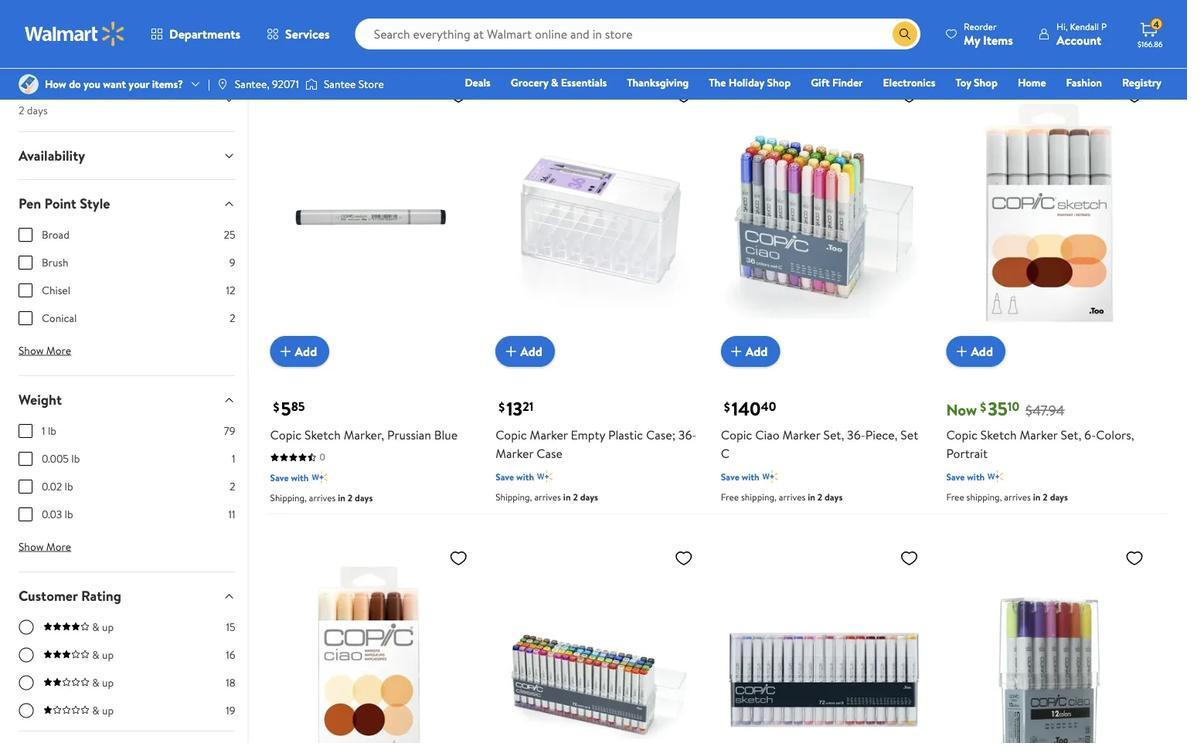 Task type: vqa. For each thing, say whether or not it's contained in the screenshot.
the Shows
no



Task type: locate. For each thing, give the bounding box(es) containing it.
1 horizontal spatial add to cart image
[[728, 343, 746, 361]]

add to favorites list, copic marker empty plastic case; 36-marker case image
[[675, 86, 694, 105]]

copic for 5
[[270, 427, 302, 444]]

marker right ciao
[[783, 427, 821, 444]]

copic down 13
[[496, 427, 527, 444]]

1 shipping, from the left
[[742, 491, 777, 504]]

piece,
[[866, 427, 898, 444]]

the holiday shop
[[709, 75, 791, 90]]

2 add to cart image from the left
[[728, 343, 746, 361]]

holiday
[[729, 75, 765, 90]]

shop
[[767, 75, 791, 90], [974, 75, 998, 90]]

copic ciao artist marker set, 12-colors, basic image
[[947, 543, 1151, 744]]

copic marker empty plastic case; 36- marker case
[[496, 427, 697, 463]]

1 36- from the left
[[679, 427, 697, 444]]

save down c
[[721, 471, 740, 484]]

1 horizontal spatial shipping, arrives in 2 days
[[496, 491, 599, 504]]

1 for 1 lb
[[42, 424, 45, 439]]

arrives
[[309, 29, 336, 42], [535, 491, 561, 504], [779, 491, 806, 504], [1005, 491, 1032, 504], [309, 492, 336, 505]]

$ left 13
[[499, 399, 505, 416]]

1 down 79 at the bottom left of page
[[232, 452, 236, 467]]

save with down c
[[721, 471, 760, 484]]

save down 5
[[270, 471, 289, 485]]

add button for 5
[[270, 337, 330, 367]]

essentials
[[561, 75, 607, 90]]

1 vertical spatial show more button
[[6, 535, 84, 560]]

1 copic from the left
[[270, 427, 302, 444]]

arrives left '3+'
[[309, 29, 336, 42]]

walmart plus image for $47.94
[[988, 470, 1004, 485]]

$ left 5
[[273, 399, 280, 416]]

2 36- from the left
[[848, 427, 866, 444]]

1 horizontal spatial free
[[947, 491, 965, 504]]

1 up the 0.005
[[42, 424, 45, 439]]

0 vertical spatial show more button
[[6, 339, 84, 364]]

add to favorites list, copic ciao marker set, 36-piece, set c image
[[900, 86, 919, 105]]

weight
[[19, 391, 62, 410]]

1 show from the top
[[19, 343, 44, 359]]

walmart plus image
[[763, 470, 778, 485], [988, 470, 1004, 485]]

4 up from the top
[[102, 704, 114, 719]]

35
[[988, 396, 1008, 422]]

arrives down now $ 35 10 $47.94 copic sketch marker set, 6-colors, portrait
[[1005, 491, 1032, 504]]

copic inside copic ciao marker set, 36-piece, set c
[[721, 427, 753, 444]]

$ left 35
[[981, 399, 987, 416]]

deals
[[465, 75, 491, 90]]

0 vertical spatial more
[[46, 343, 71, 359]]

speed tab
[[6, 68, 248, 132]]

& for 16
[[92, 648, 100, 663]]

lb for 0.03 lb
[[65, 507, 73, 523]]

0 horizontal spatial  image
[[216, 78, 229, 90]]

2 up 11
[[230, 480, 236, 495]]

10
[[1008, 398, 1020, 415]]

0.02 lb
[[42, 480, 73, 495]]

 image
[[305, 77, 318, 92], [216, 78, 229, 90]]

availability tab
[[6, 132, 248, 180]]

add to favorites list, copic classic marker set, 72-piece set, a image
[[675, 549, 694, 569]]

shipping, down ciao
[[742, 491, 777, 504]]

2 free from the left
[[947, 491, 965, 504]]

customer rating
[[19, 587, 121, 606]]

3 up from the top
[[102, 676, 114, 691]]

add button up 21
[[496, 337, 555, 367]]

1 show more button from the top
[[6, 339, 84, 364]]

in
[[338, 29, 346, 42], [564, 491, 571, 504], [808, 491, 816, 504], [1034, 491, 1041, 504], [338, 492, 346, 505]]

more
[[46, 343, 71, 359], [46, 540, 71, 555]]

save with down 13
[[496, 471, 534, 484]]

0 horizontal spatial free shipping, arrives in 2 days
[[721, 491, 843, 504]]

0 horizontal spatial 1
[[42, 424, 45, 439]]

show more button
[[6, 339, 84, 364], [6, 535, 84, 560]]

set, left the 6-
[[1061, 427, 1082, 444]]

$ inside $ 140 40
[[724, 399, 731, 416]]

1 show more from the top
[[19, 343, 71, 359]]

shipping, down portrait
[[967, 491, 1003, 504]]

&
[[551, 75, 559, 90], [92, 620, 100, 635], [92, 648, 100, 663], [92, 676, 100, 691], [92, 704, 100, 719]]

2 down the 'copic sketch marker, prussian blue'
[[348, 492, 353, 505]]

$ inside $ 13 21
[[499, 399, 505, 416]]

36- right case;
[[679, 427, 697, 444]]

2 show from the top
[[19, 540, 44, 555]]

shipping, arrives in 2 days down case
[[496, 491, 599, 504]]

& inside grocery & essentials link
[[551, 75, 559, 90]]

1 vertical spatial show more
[[19, 540, 71, 555]]

36- inside copic ciao marker set, 36-piece, set c
[[848, 427, 866, 444]]

save down 13
[[496, 471, 514, 484]]

copic ciao marker set, 36-piece, set c
[[721, 427, 919, 463]]

days down now $ 35 10 $47.94 copic sketch marker set, 6-colors, portrait
[[1051, 491, 1069, 504]]

free shipping, arrives in 2 days for 140
[[721, 491, 843, 504]]

2 more from the top
[[46, 540, 71, 555]]

$ for 13
[[499, 399, 505, 416]]

140
[[732, 396, 761, 422]]

show more button down conical
[[6, 339, 84, 364]]

0 vertical spatial show
[[19, 343, 44, 359]]

shop right holiday
[[767, 75, 791, 90]]

0.005
[[42, 452, 69, 467]]

1 horizontal spatial  image
[[305, 77, 318, 92]]

account
[[1057, 31, 1102, 48]]

more down conical
[[46, 343, 71, 359]]

sketch down 35
[[981, 427, 1017, 444]]

set,
[[824, 427, 845, 444], [1061, 427, 1082, 444]]

copic classic marker set, 72-piece set, a image
[[496, 543, 700, 744]]

add to favorites list, copic sketch marker, prussian blue image
[[449, 86, 468, 105]]

show more down conical
[[19, 343, 71, 359]]

1 free from the left
[[721, 491, 739, 504]]

$ inside $ 5 85
[[273, 399, 280, 416]]

case
[[537, 446, 563, 463]]

free shipping, arrives in 2 days down portrait
[[947, 491, 1069, 504]]

0 horizontal spatial set,
[[824, 427, 845, 444]]

marker up case
[[530, 427, 568, 444]]

up for 18
[[102, 676, 114, 691]]

0 horizontal spatial shipping, arrives in 2 days
[[270, 492, 373, 505]]

add up the 40
[[746, 343, 768, 360]]

in left '3+'
[[338, 29, 346, 42]]

1 add from the left
[[295, 343, 317, 360]]

with down portrait
[[968, 471, 985, 484]]

1 vertical spatial more
[[46, 540, 71, 555]]

save with down portrait
[[947, 471, 985, 484]]

save with for $47.94
[[947, 471, 985, 484]]

walmart plus image down ciao
[[763, 470, 778, 485]]

add to favorites list, copic sketch marker set, 72-piece set, b, v2 image
[[900, 549, 919, 569]]

ciao
[[756, 427, 780, 444]]

departments button
[[138, 15, 254, 53]]

show more button for weight
[[6, 535, 84, 560]]

copic up c
[[721, 427, 753, 444]]

add up the 85
[[295, 343, 317, 360]]

1 horizontal spatial free shipping, arrives in 2 days
[[947, 491, 1069, 504]]

4 & up from the top
[[92, 704, 114, 719]]

12
[[226, 283, 236, 298]]

shipping,
[[742, 491, 777, 504], [967, 491, 1003, 504]]

add button for 140
[[721, 337, 781, 367]]

$ left 140
[[724, 399, 731, 416]]

show more button down 0.03 at the left bottom of the page
[[6, 535, 84, 560]]

set, inside now $ 35 10 $47.94 copic sketch marker set, 6-colors, portrait
[[1061, 427, 1082, 444]]

3 add from the left
[[746, 343, 768, 360]]

 image for santee store
[[305, 77, 318, 92]]

3 $ from the left
[[724, 399, 731, 416]]

free down portrait
[[947, 491, 965, 504]]

2 up from the top
[[102, 648, 114, 663]]

show
[[19, 343, 44, 359], [19, 540, 44, 555]]

copic up portrait
[[947, 427, 978, 444]]

2 inside speed 2 days
[[19, 103, 24, 118]]

lb right '0.02'
[[65, 480, 73, 495]]

gift finder
[[811, 75, 863, 90]]

3 add button from the left
[[721, 337, 781, 367]]

add to cart image
[[502, 343, 521, 361], [728, 343, 746, 361], [953, 343, 972, 361]]

None checkbox
[[19, 256, 32, 270], [19, 312, 32, 326], [19, 425, 32, 439], [19, 453, 32, 466], [19, 256, 32, 270], [19, 312, 32, 326], [19, 425, 32, 439], [19, 453, 32, 466]]

2 & up from the top
[[92, 648, 114, 663]]

add to cart image
[[277, 343, 295, 361]]

do
[[69, 77, 81, 92]]

1 horizontal spatial sketch
[[981, 427, 1017, 444]]

free shipping, arrives in 2 days down ciao
[[721, 491, 843, 504]]

up for 16
[[102, 648, 114, 663]]

walmart plus image down case
[[537, 470, 553, 485]]

1 set, from the left
[[824, 427, 845, 444]]

lb right the 0.005
[[71, 452, 80, 467]]

sketch inside now $ 35 10 $47.94 copic sketch marker set, 6-colors, portrait
[[981, 427, 1017, 444]]

3 & up from the top
[[92, 676, 114, 691]]

copic sketch marker, prussian blue image
[[270, 80, 474, 355]]

copic inside copic marker empty plastic case; 36- marker case
[[496, 427, 527, 444]]

3 copic from the left
[[721, 427, 753, 444]]

empty
[[571, 427, 606, 444]]

1 vertical spatial 1
[[232, 452, 236, 467]]

customer rating option group
[[19, 620, 236, 732]]

add to cart image up 140
[[728, 343, 746, 361]]

1
[[42, 424, 45, 439], [232, 452, 236, 467]]

lb
[[48, 424, 56, 439], [71, 452, 80, 467], [65, 480, 73, 495], [65, 507, 73, 523]]

0 horizontal spatial 36-
[[679, 427, 697, 444]]

save with
[[496, 471, 534, 484], [721, 471, 760, 484], [947, 471, 985, 484], [270, 471, 309, 485]]

days down speed
[[27, 103, 48, 118]]

5
[[281, 396, 291, 422]]

& for 15
[[92, 620, 100, 635]]

add up 21
[[521, 343, 543, 360]]

& up
[[92, 620, 114, 635], [92, 648, 114, 663], [92, 676, 114, 691], [92, 704, 114, 719]]

16
[[226, 648, 236, 663]]

copic marker empty plastic case; 36-marker case image
[[496, 80, 700, 355]]

broad
[[42, 227, 69, 243]]

2 show more button from the top
[[6, 535, 84, 560]]

one debit link
[[1037, 96, 1103, 113]]

36- left "set"
[[848, 427, 866, 444]]

services button
[[254, 15, 343, 53]]

marker inside copic ciao marker set, 36-piece, set c
[[783, 427, 821, 444]]

finder
[[833, 75, 863, 90]]

chisel
[[42, 283, 70, 298]]

1 horizontal spatial walmart plus image
[[988, 470, 1004, 485]]

now $ 35 10 $47.94 copic sketch marker set, 6-colors, portrait
[[947, 396, 1135, 463]]

6-
[[1085, 427, 1097, 444]]

add button up $ 140 40
[[721, 337, 781, 367]]

1 horizontal spatial set,
[[1061, 427, 1082, 444]]

1 shop from the left
[[767, 75, 791, 90]]

show more down 0.03 at the left bottom of the page
[[19, 540, 71, 555]]

up for 19
[[102, 704, 114, 719]]

shipping,
[[270, 29, 307, 42], [496, 491, 532, 504], [270, 492, 307, 505]]

 image right 92071
[[305, 77, 318, 92]]

weight button
[[6, 377, 248, 424]]

more for pen point style
[[46, 343, 71, 359]]

how do you want your items?
[[45, 77, 183, 92]]

lb right 0.03 at the left bottom of the page
[[65, 507, 73, 523]]

free shipping, arrives in 2 days
[[721, 491, 843, 504], [947, 491, 1069, 504]]

show down 0.03 at the left bottom of the page
[[19, 540, 44, 555]]

shipping, arrives in 2 days down 0
[[270, 492, 373, 505]]

free for 140
[[721, 491, 739, 504]]

2 show more from the top
[[19, 540, 71, 555]]

2 horizontal spatial add to cart image
[[953, 343, 972, 361]]

1 horizontal spatial 1
[[232, 452, 236, 467]]

2 shipping, from the left
[[967, 491, 1003, 504]]

2 set, from the left
[[1061, 427, 1082, 444]]

Walmart Site-Wide search field
[[355, 19, 921, 49]]

you
[[84, 77, 100, 92]]

days down copic marker empty plastic case; 36- marker case
[[581, 491, 599, 504]]

marker left case
[[496, 446, 534, 463]]

arrives down case
[[535, 491, 561, 504]]

with down $ 13 21
[[517, 471, 534, 484]]

1 add to cart image from the left
[[502, 343, 521, 361]]

0 horizontal spatial shop
[[767, 75, 791, 90]]

2 copic from the left
[[496, 427, 527, 444]]

 image right |
[[216, 78, 229, 90]]

2 free shipping, arrives in 2 days from the left
[[947, 491, 1069, 504]]

0 horizontal spatial add to cart image
[[502, 343, 521, 361]]

79
[[224, 424, 236, 439]]

my
[[964, 31, 981, 48]]

store
[[359, 77, 384, 92]]

$
[[273, 399, 280, 416], [499, 399, 505, 416], [724, 399, 731, 416], [981, 399, 987, 416]]

2 out of 5 stars and up, 18 items radio
[[19, 676, 34, 691]]

save down portrait
[[947, 471, 965, 484]]

shipping, for 140
[[742, 491, 777, 504]]

add to favorites list, copic ciao artist marker set, 12-colors, basic image
[[1126, 549, 1144, 569]]

2 add from the left
[[521, 343, 543, 360]]

marker,
[[344, 427, 385, 444]]

add button
[[270, 337, 330, 367], [496, 337, 555, 367], [721, 337, 781, 367], [947, 337, 1006, 367]]

2 walmart plus image from the left
[[988, 470, 1004, 485]]

1 walmart plus image from the left
[[763, 470, 778, 485]]

set, left piece,
[[824, 427, 845, 444]]

fashion link
[[1060, 74, 1110, 91]]

add up 35
[[972, 343, 994, 360]]

add to cart image up 13
[[502, 343, 521, 361]]

copic sketch marker set, 72-piece set, b, v2 image
[[721, 543, 925, 744]]

with down ciao
[[742, 471, 760, 484]]

2 shop from the left
[[974, 75, 998, 90]]

add button up now at the right of page
[[947, 337, 1006, 367]]

add to cart image up now at the right of page
[[953, 343, 972, 361]]

4 copic from the left
[[947, 427, 978, 444]]

1 free shipping, arrives in 2 days from the left
[[721, 491, 843, 504]]

customer
[[19, 587, 78, 606]]

1 sketch from the left
[[305, 427, 341, 444]]

marker
[[530, 427, 568, 444], [783, 427, 821, 444], [1020, 427, 1058, 444], [496, 446, 534, 463]]

2 sketch from the left
[[981, 427, 1017, 444]]

$ inside now $ 35 10 $47.94 copic sketch marker set, 6-colors, portrait
[[981, 399, 987, 416]]

1 $ from the left
[[273, 399, 280, 416]]

shop right toy
[[974, 75, 998, 90]]

4 $ from the left
[[981, 399, 987, 416]]

sketch up 0
[[305, 427, 341, 444]]

1 add button from the left
[[270, 337, 330, 367]]

& up for 19
[[92, 704, 114, 719]]

1 horizontal spatial 36-
[[848, 427, 866, 444]]

0 horizontal spatial sketch
[[305, 427, 341, 444]]

show down conical
[[19, 343, 44, 359]]

0 vertical spatial show more
[[19, 343, 71, 359]]

add to cart image for 13
[[502, 343, 521, 361]]

point
[[45, 194, 76, 214]]

1 horizontal spatial shop
[[974, 75, 998, 90]]

1 more from the top
[[46, 343, 71, 359]]

registry link
[[1116, 74, 1169, 91]]

walmart plus image down now $ 35 10 $47.94 copic sketch marker set, 6-colors, portrait
[[988, 470, 1004, 485]]

save for 140
[[721, 471, 740, 484]]

home link
[[1011, 74, 1054, 91]]

0 vertical spatial 1
[[42, 424, 45, 439]]

0 horizontal spatial shipping,
[[742, 491, 777, 504]]

2 add button from the left
[[496, 337, 555, 367]]

$ for 140
[[724, 399, 731, 416]]

add button up the 85
[[270, 337, 330, 367]]

copic down 5
[[270, 427, 302, 444]]

0 horizontal spatial walmart plus image
[[763, 470, 778, 485]]

$166.86
[[1138, 39, 1163, 49]]

1 vertical spatial show
[[19, 540, 44, 555]]

4 add button from the left
[[947, 337, 1006, 367]]

home
[[1018, 75, 1047, 90]]

arrives down 0
[[309, 492, 336, 505]]

 image
[[19, 74, 39, 94]]

$ 13 21
[[499, 396, 534, 422]]

with
[[517, 471, 534, 484], [742, 471, 760, 484], [968, 471, 985, 484], [291, 471, 309, 485]]

lb up the 0.005
[[48, 424, 56, 439]]

pen point style tab
[[6, 180, 248, 227]]

1 horizontal spatial shipping,
[[967, 491, 1003, 504]]

walmart plus image for 140
[[763, 470, 778, 485]]

marker down $47.94
[[1020, 427, 1058, 444]]

up
[[102, 620, 114, 635], [102, 648, 114, 663], [102, 676, 114, 691], [102, 704, 114, 719]]

how
[[45, 77, 66, 92]]

walmart plus image down 0
[[312, 470, 327, 486]]

1 up from the top
[[102, 620, 114, 635]]

2 down speed
[[19, 103, 24, 118]]

walmart+ link
[[1109, 96, 1169, 113]]

0 horizontal spatial free
[[721, 491, 739, 504]]

save with for 140
[[721, 471, 760, 484]]

add for 13
[[521, 343, 543, 360]]

2 $ from the left
[[499, 399, 505, 416]]

more down the 0.03 lb
[[46, 540, 71, 555]]

None checkbox
[[19, 228, 32, 242], [19, 284, 32, 298], [19, 480, 32, 494], [19, 508, 32, 522], [19, 228, 32, 242], [19, 284, 32, 298], [19, 480, 32, 494], [19, 508, 32, 522]]

walmart plus image
[[537, 470, 553, 485], [312, 470, 327, 486]]

1 & up from the top
[[92, 620, 114, 635]]

free
[[721, 491, 739, 504], [947, 491, 965, 504]]

save for 13
[[496, 471, 514, 484]]

weight group
[[19, 424, 236, 535]]

free for $47.94
[[947, 491, 965, 504]]

free down c
[[721, 491, 739, 504]]

copic sketch marker set, 6-colors, portrait image
[[947, 80, 1151, 355]]

2 down 12
[[230, 311, 236, 326]]



Task type: describe. For each thing, give the bounding box(es) containing it.
13
[[507, 396, 523, 422]]

case;
[[646, 427, 676, 444]]

santee
[[324, 77, 356, 92]]

departments
[[169, 26, 241, 43]]

15
[[226, 620, 236, 635]]

lb for 0.005 lb
[[71, 452, 80, 467]]

shipping, for $47.94
[[967, 491, 1003, 504]]

grocery & essentials
[[511, 75, 607, 90]]

santee, 92071
[[235, 77, 299, 92]]

marker inside now $ 35 10 $47.94 copic sketch marker set, 6-colors, portrait
[[1020, 427, 1058, 444]]

add for 5
[[295, 343, 317, 360]]

want
[[103, 77, 126, 92]]

40
[[761, 398, 777, 415]]

toy shop
[[956, 75, 998, 90]]

0.005 lb
[[42, 452, 80, 467]]

show more button for pen point style
[[6, 339, 84, 364]]

3 add to cart image from the left
[[953, 343, 972, 361]]

2 inside weight group
[[230, 480, 236, 495]]

days down copic ciao marker set, 36-piece, set c
[[825, 491, 843, 504]]

p
[[1102, 20, 1107, 33]]

days inside speed 2 days
[[27, 103, 48, 118]]

santee,
[[235, 77, 270, 92]]

copic for 140
[[721, 427, 753, 444]]

in down now $ 35 10 $47.94 copic sketch marker set, 6-colors, portrait
[[1034, 491, 1041, 504]]

portrait
[[947, 446, 988, 463]]

c
[[721, 446, 730, 463]]

in down copic ciao marker set, 36-piece, set c
[[808, 491, 816, 504]]

3 out of 5 stars and up, 16 items radio
[[19, 648, 34, 664]]

0.02
[[42, 480, 62, 495]]

prussian
[[387, 427, 431, 444]]

& up for 16
[[92, 648, 114, 663]]

pen point style
[[19, 194, 110, 214]]

0.03
[[42, 507, 62, 523]]

availability
[[19, 146, 85, 166]]

hi,
[[1057, 20, 1068, 33]]

services
[[285, 26, 330, 43]]

0.03 lb
[[42, 507, 73, 523]]

registry one debit
[[1044, 75, 1162, 112]]

style
[[80, 194, 110, 214]]

save for $47.94
[[947, 471, 965, 484]]

with for 13
[[517, 471, 534, 484]]

add to cart image for 140
[[728, 343, 746, 361]]

3+
[[348, 29, 358, 42]]

items?
[[152, 77, 183, 92]]

save with down $ 5 85 at the bottom left of the page
[[270, 471, 309, 485]]

speed 2 days
[[19, 82, 56, 118]]

4 out of 5 stars and up, 15 items radio
[[19, 620, 34, 636]]

with for $47.94
[[968, 471, 985, 484]]

availability button
[[6, 132, 248, 180]]

1 horizontal spatial walmart plus image
[[537, 470, 553, 485]]

colors,
[[1097, 427, 1135, 444]]

show for pen point style
[[19, 343, 44, 359]]

& up for 18
[[92, 676, 114, 691]]

show more for pen point style
[[19, 343, 71, 359]]

weight tab
[[6, 377, 248, 424]]

|
[[208, 77, 210, 92]]

set
[[901, 427, 919, 444]]

now
[[947, 399, 978, 421]]

4 add from the left
[[972, 343, 994, 360]]

reorder
[[964, 20, 997, 33]]

add to favorites list, copic sketch marker set, 6-colors, portrait image
[[1126, 86, 1144, 105]]

19
[[226, 704, 236, 719]]

9
[[230, 255, 236, 270]]

in down copic marker empty plastic case; 36- marker case
[[564, 491, 571, 504]]

one
[[1044, 97, 1067, 112]]

& up for 15
[[92, 620, 114, 635]]

1 lb
[[42, 424, 56, 439]]

18
[[226, 676, 236, 691]]

with down $ 5 85 at the bottom left of the page
[[291, 471, 309, 485]]

lb for 0.02 lb
[[65, 480, 73, 495]]

add button for 13
[[496, 337, 555, 367]]

up for 15
[[102, 620, 114, 635]]

92071
[[272, 77, 299, 92]]

with for 140
[[742, 471, 760, 484]]

2 down now $ 35 10 $47.94 copic sketch marker set, 6-colors, portrait
[[1044, 491, 1048, 504]]

copic for 13
[[496, 427, 527, 444]]

electronics
[[884, 75, 936, 90]]

set, inside copic ciao marker set, 36-piece, set c
[[824, 427, 845, 444]]

free shipping, arrives in 2 days for $47.94
[[947, 491, 1069, 504]]

more for weight
[[46, 540, 71, 555]]

reorder my items
[[964, 20, 1014, 48]]

walmart+
[[1116, 97, 1162, 112]]

add for 140
[[746, 343, 768, 360]]

the
[[709, 75, 727, 90]]

fashion
[[1067, 75, 1103, 90]]

items
[[984, 31, 1014, 48]]

1 for 1
[[232, 452, 236, 467]]

shipping, arrives in 3+ days
[[270, 29, 379, 42]]

plastic
[[609, 427, 643, 444]]

2 down copic ciao marker set, 36-piece, set c
[[818, 491, 823, 504]]

0
[[320, 451, 325, 464]]

the holiday shop link
[[702, 74, 798, 91]]

arrives down copic ciao marker set, 36-piece, set c
[[779, 491, 806, 504]]

lb for 1 lb
[[48, 424, 56, 439]]

1 out of 5 stars and up, 19 items radio
[[19, 704, 34, 719]]

25
[[224, 227, 236, 243]]

$47.94
[[1026, 401, 1065, 420]]

in down the 'copic sketch marker, prussian blue'
[[338, 492, 346, 505]]

walmart image
[[25, 22, 125, 46]]

customer rating tab
[[6, 573, 248, 620]]

hi, kendall p account
[[1057, 20, 1107, 48]]

21
[[523, 398, 534, 415]]

conical
[[42, 311, 77, 326]]

copic ciao marker set, 36-piece, set c image
[[721, 80, 925, 355]]

& for 19
[[92, 704, 100, 719]]

& for 18
[[92, 676, 100, 691]]

$ for 5
[[273, 399, 280, 416]]

copic ciao marker set, 6-colors, portrait image
[[270, 543, 474, 744]]

your
[[129, 77, 150, 92]]

gift
[[811, 75, 830, 90]]

 image for santee, 92071
[[216, 78, 229, 90]]

0 horizontal spatial walmart plus image
[[312, 470, 327, 486]]

85
[[291, 398, 305, 415]]

copic sketch marker, prussian blue
[[270, 427, 458, 444]]

36- inside copic marker empty plastic case; 36- marker case
[[679, 427, 697, 444]]

santee store
[[324, 77, 384, 92]]

2 down copic marker empty plastic case; 36- marker case
[[573, 491, 578, 504]]

speed
[[19, 82, 56, 101]]

pen point style group
[[19, 227, 236, 339]]

show more for weight
[[19, 540, 71, 555]]

copic inside now $ 35 10 $47.94 copic sketch marker set, 6-colors, portrait
[[947, 427, 978, 444]]

search icon image
[[899, 28, 912, 40]]

thanksgiving link
[[620, 74, 696, 91]]

save with for 13
[[496, 471, 534, 484]]

11
[[229, 507, 236, 523]]

add to favorites list, copic ciao marker set, 6-colors, portrait image
[[449, 549, 468, 569]]

debit
[[1070, 97, 1096, 112]]

Search search field
[[355, 19, 921, 49]]

2 inside pen point style group
[[230, 311, 236, 326]]

blue
[[434, 427, 458, 444]]

$ 5 85
[[273, 396, 305, 422]]

days down the 'copic sketch marker, prussian blue'
[[355, 492, 373, 505]]

customer rating button
[[6, 573, 248, 620]]

gift finder link
[[804, 74, 870, 91]]

days right '3+'
[[361, 29, 379, 42]]

4
[[1154, 18, 1160, 31]]

show for weight
[[19, 540, 44, 555]]

brush
[[42, 255, 68, 270]]



